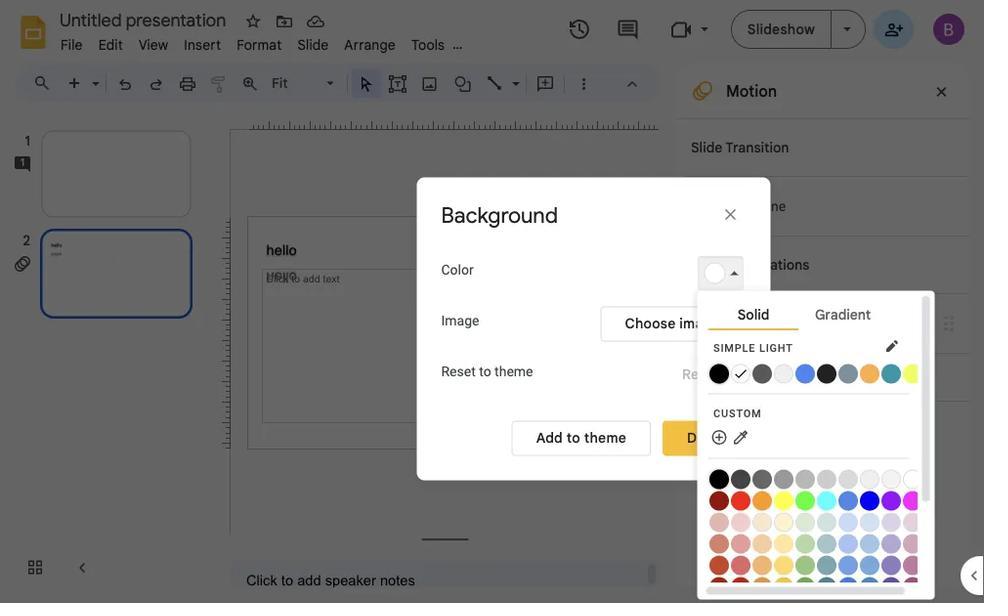 Task type: locate. For each thing, give the bounding box(es) containing it.
light blue 1 image
[[860, 555, 880, 575]]

theme color white image
[[731, 364, 750, 383]]

theme color #78909c, close to light cyan 1 image
[[839, 364, 858, 383]]

light red 2 image
[[731, 534, 750, 553]]

purple image
[[882, 491, 901, 510]]

magenta image
[[903, 491, 923, 510]]

gray cell
[[817, 468, 838, 489]]

image
[[441, 313, 480, 329]]

reset to theme
[[441, 364, 533, 380]]

8 row from the top
[[709, 576, 924, 596]]

theme color black cell
[[709, 363, 730, 383]]

theme right reset
[[495, 364, 533, 380]]

theme color #eeff41, close to dark yellow 1 cell
[[903, 363, 924, 383]]

menu bar banner
[[0, 0, 985, 603]]

add to theme button
[[512, 421, 651, 456]]

row
[[709, 363, 924, 383], [709, 427, 759, 448], [709, 468, 924, 489], [709, 490, 924, 510], [709, 511, 924, 532], [709, 533, 924, 553], [709, 554, 924, 575], [709, 576, 924, 596]]

motion
[[727, 81, 778, 101]]

1 horizontal spatial theme
[[584, 430, 627, 447]]

light purple 1 image
[[882, 555, 901, 575]]

background heading
[[441, 202, 637, 229]]

light cornflower blue 2 cell
[[839, 533, 859, 553]]

cyan cell
[[817, 490, 838, 510]]

background
[[441, 202, 558, 229]]

light magenta 1 cell
[[903, 554, 924, 575]]

dark gray 4 cell
[[731, 468, 751, 489]]

light orange 1 cell
[[752, 554, 773, 575]]

to inside button
[[830, 369, 844, 386]]

dark gray 3 image
[[752, 469, 772, 489]]

2 horizontal spatial to
[[830, 369, 844, 386]]

select an object to animate
[[718, 369, 901, 386]]

menu bar inside menu bar banner
[[53, 25, 544, 58]]

menu
[[698, 291, 935, 603]]

5 row from the top
[[709, 511, 924, 532]]

theme color #212121, close to dark gray 30 image
[[817, 364, 837, 383]]

dark gray 2 image
[[774, 469, 794, 489]]

light yellow 2 cell
[[774, 533, 794, 553]]

dark magenta 1 cell
[[903, 576, 924, 596]]

green cell
[[795, 490, 816, 510]]

menu bar
[[53, 25, 544, 58]]

light red berry 2 cell
[[709, 533, 730, 553]]

light red berry 2 image
[[709, 534, 729, 553]]

theme color #78909c, close to light cyan 1 cell
[[839, 363, 859, 383]]

theme right add
[[584, 430, 627, 447]]

light orange 1 image
[[752, 555, 772, 575]]

light orange 2 image
[[752, 534, 772, 553]]

theme inside button
[[584, 430, 627, 447]]

choose
[[625, 315, 676, 332]]

theme
[[495, 364, 533, 380], [584, 430, 627, 447]]

navigation
[[0, 110, 215, 603]]

motion section
[[676, 64, 969, 588]]

theme color #212121, close to dark gray 30 cell
[[817, 363, 838, 383]]

light red 1 image
[[731, 555, 750, 575]]

play button
[[691, 418, 769, 453]]

light blue 3 cell
[[860, 511, 881, 532]]

light gray 1 image
[[839, 469, 858, 489]]

1 vertical spatial theme
[[584, 430, 627, 447]]

light magenta 3 cell
[[903, 511, 924, 532]]

theme for reset to theme
[[495, 364, 533, 380]]

red cell
[[731, 490, 751, 510]]

light cyan 3 cell
[[817, 511, 838, 532]]

reset
[[441, 364, 476, 380]]

purple cell
[[882, 490, 902, 510]]

cornflower blue cell
[[839, 490, 859, 510]]

1 horizontal spatial to
[[567, 430, 581, 447]]

cornflower blue image
[[839, 491, 858, 510]]

yellow image
[[774, 491, 794, 510]]

light yellow 3 cell
[[774, 511, 794, 532]]

gray image
[[817, 469, 837, 489]]

light gray 2 image
[[860, 469, 880, 489]]

light gray 1 cell
[[839, 468, 859, 489]]

0 horizontal spatial theme
[[495, 364, 533, 380]]

light magenta 1 image
[[903, 555, 923, 575]]

red berry image
[[709, 491, 729, 510]]

blue cell
[[860, 490, 881, 510]]

to for reset to theme
[[479, 364, 491, 380]]

menu containing solid
[[698, 291, 935, 603]]

theme color #0097a7, close to dark blue 15 image
[[882, 364, 901, 383]]

light blue 1 cell
[[860, 554, 881, 575]]

white image
[[903, 469, 923, 489]]

dark gray 2 cell
[[774, 468, 794, 489]]

light red 3 cell
[[731, 511, 751, 532]]

add to theme
[[537, 430, 627, 447]]

to
[[479, 364, 491, 380], [830, 369, 844, 386], [567, 430, 581, 447]]

light yellow 3 image
[[774, 512, 794, 532]]

object animations
[[691, 256, 810, 273]]

theme color #4285f4, close to cornflower blue image
[[795, 364, 815, 383]]

dark orange 1 cell
[[752, 576, 773, 596]]

orange cell
[[752, 490, 773, 510]]

light green 1 cell
[[795, 554, 816, 575]]

0 horizontal spatial to
[[479, 364, 491, 380]]

dark red berry 1 cell
[[709, 576, 730, 596]]

gradient
[[815, 306, 871, 323]]

0 vertical spatial theme
[[495, 364, 533, 380]]

light gray 3 image
[[882, 469, 901, 489]]

light cornflower blue 1 image
[[839, 555, 858, 575]]

light red berry 1 cell
[[709, 554, 730, 575]]

light red berry 3 cell
[[709, 511, 730, 532]]

to inside button
[[567, 430, 581, 447]]

theme color #595959, close to dark gray 3 image
[[752, 364, 772, 383]]

light purple 2 image
[[882, 534, 901, 553]]

Menus field
[[24, 69, 67, 97]]

green image
[[795, 491, 815, 510]]

choose image
[[625, 315, 720, 332]]

red berry cell
[[709, 490, 730, 510]]

light green 3 cell
[[795, 511, 816, 532]]

theme color #4285f4, close to cornflower blue cell
[[795, 363, 816, 383]]

theme color black image
[[709, 364, 729, 383]]

share. private to only me. image
[[885, 20, 904, 38]]

light cyan 1 image
[[817, 555, 837, 575]]

light cornflower blue 2 image
[[839, 534, 858, 553]]

custom
[[713, 407, 762, 419]]

light yellow 1 cell
[[774, 554, 794, 575]]

menu inside background application
[[698, 291, 935, 603]]

light gray 3 cell
[[882, 468, 902, 489]]

theme color #0097a7, close to dark blue 15 cell
[[882, 363, 902, 383]]

orange image
[[752, 491, 772, 510]]

6 row from the top
[[709, 533, 924, 553]]

color
[[441, 262, 474, 278]]

light gray 2 cell
[[860, 468, 881, 489]]



Task type: describe. For each thing, give the bounding box(es) containing it.
1 row from the top
[[709, 363, 924, 383]]

image
[[680, 315, 720, 332]]

light purple 1 cell
[[882, 554, 902, 575]]

choose image button
[[601, 306, 745, 342]]

dark blue 1 cell
[[860, 576, 881, 596]]

theme color #595959, close to dark gray 3 cell
[[752, 363, 773, 383]]

light orange 3 image
[[752, 512, 772, 532]]

theme color #eeeeee, close to light gray 2 image
[[774, 364, 794, 383]]

done button
[[663, 421, 747, 456]]

light cyan 3 image
[[817, 512, 837, 532]]

dark red 1 cell
[[731, 576, 751, 596]]

light purple 3 image
[[882, 512, 901, 532]]

light magenta 3 image
[[903, 512, 923, 532]]

light cyan 2 image
[[817, 534, 837, 553]]

light magenta 2 image
[[903, 534, 923, 553]]

7 row from the top
[[709, 554, 924, 575]]

light green 3 image
[[795, 512, 815, 532]]

simple light
[[713, 342, 793, 354]]

dark gray 1 image
[[795, 469, 815, 489]]

light red 3 image
[[731, 512, 750, 532]]

light cornflower blue 1 cell
[[839, 554, 859, 575]]

light orange 2 cell
[[752, 533, 773, 553]]

simple
[[713, 342, 756, 354]]

light yellow 1 image
[[774, 555, 794, 575]]

dark yellow 1 cell
[[774, 576, 794, 596]]

play
[[716, 426, 744, 443]]

select an object to animate button
[[691, 366, 913, 389]]

Rename text field
[[53, 8, 238, 31]]

an
[[764, 369, 780, 386]]

yellow cell
[[774, 490, 794, 510]]

add
[[537, 430, 563, 447]]

light green 1 image
[[795, 555, 815, 575]]

black image
[[709, 469, 729, 489]]

dark gray 3 cell
[[752, 468, 773, 489]]

light orange 3 cell
[[752, 511, 773, 532]]

magenta cell
[[903, 490, 924, 510]]

main toolbar
[[58, 68, 599, 98]]

dark green 1 cell
[[795, 576, 816, 596]]

solid tab
[[708, 301, 798, 330]]

blue image
[[860, 491, 880, 510]]

Star checkbox
[[240, 8, 267, 35]]

light purple 2 cell
[[882, 533, 902, 553]]

light purple 3 cell
[[882, 511, 902, 532]]

object
[[691, 256, 735, 273]]

light green 2 cell
[[795, 533, 816, 553]]

select
[[718, 369, 760, 386]]

animations
[[738, 256, 810, 273]]

theme color #eeeeee, close to light gray 2 cell
[[774, 363, 794, 383]]

black cell
[[709, 468, 730, 489]]

light cornflower blue 3 cell
[[839, 511, 859, 532]]

light green 2 image
[[795, 534, 815, 553]]

light magenta 2 cell
[[903, 533, 924, 553]]

background dialog
[[417, 177, 771, 481]]

animate
[[847, 369, 901, 386]]

object
[[784, 369, 826, 386]]

light
[[759, 342, 793, 354]]

dark cornflower blue 1 cell
[[839, 576, 859, 596]]

theme color #ffab40, close to dark yellow 1 image
[[860, 364, 880, 383]]

light blue 2 cell
[[860, 533, 881, 553]]

light red 2 cell
[[731, 533, 751, 553]]

light yellow 2 image
[[774, 534, 794, 553]]

3 row from the top
[[709, 468, 924, 489]]

light blue 2 image
[[860, 534, 880, 553]]

2 row from the top
[[709, 427, 759, 448]]

custom button
[[708, 402, 909, 425]]

gradient tab
[[797, 301, 887, 328]]

dark cyan 1 cell
[[817, 576, 838, 596]]

background application
[[0, 0, 985, 603]]

dark purple 1 cell
[[882, 576, 902, 596]]

light red berry 1 image
[[709, 555, 729, 575]]

dark gray 4 image
[[731, 469, 750, 489]]

done
[[688, 430, 722, 447]]

light cyan 2 cell
[[817, 533, 838, 553]]

light blue 3 image
[[860, 512, 880, 532]]

cyan image
[[817, 491, 837, 510]]

slide
[[691, 139, 723, 156]]

red image
[[731, 491, 750, 510]]

to for add to theme
[[567, 430, 581, 447]]

light cyan 1 cell
[[817, 554, 838, 575]]

navigation inside background application
[[0, 110, 215, 603]]

light cornflower blue 3 image
[[839, 512, 858, 532]]

light red 1 cell
[[731, 554, 751, 575]]

theme for add to theme
[[584, 430, 627, 447]]

slide transition
[[691, 139, 790, 156]]

theme color #ffab40, close to dark yellow 1 cell
[[860, 363, 881, 383]]

light red berry 3 image
[[709, 512, 729, 532]]

solid
[[737, 306, 769, 323]]

4 row from the top
[[709, 490, 924, 510]]

transition
[[726, 139, 790, 156]]

object animations tab list
[[676, 236, 969, 353]]

theme color #eeff41, close to dark yellow 1 image
[[903, 364, 923, 383]]

dark gray 1 cell
[[795, 468, 816, 489]]



Task type: vqa. For each thing, say whether or not it's contained in the screenshot.
the light magenta 3 Cell
yes



